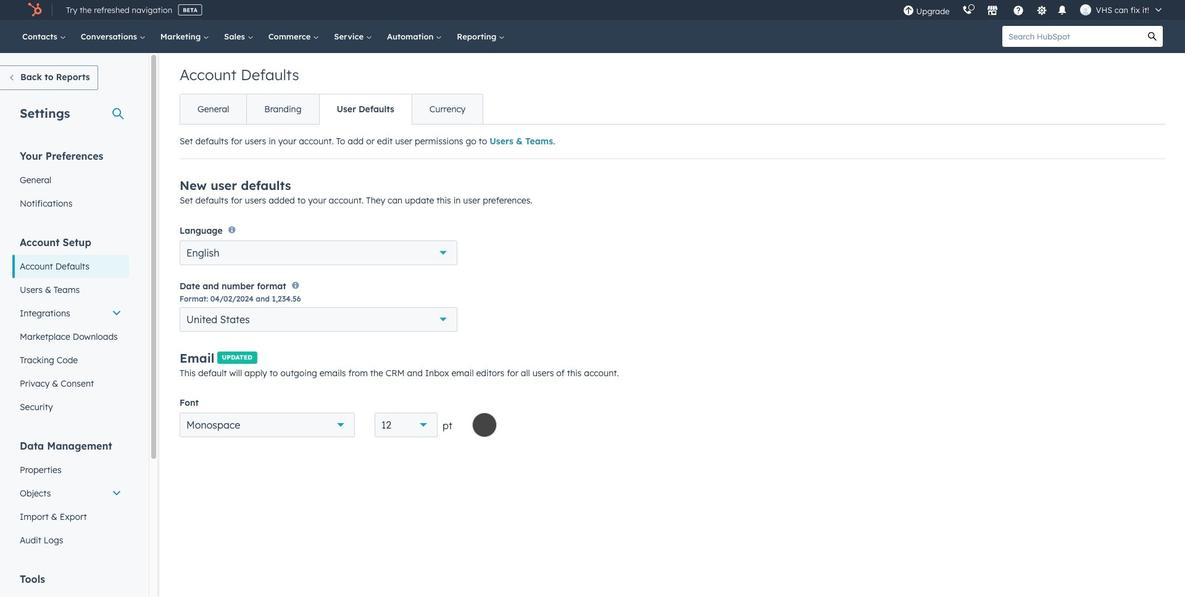 Task type: describe. For each thing, give the bounding box(es) containing it.
jer mill image
[[1080, 4, 1091, 15]]

account setup element
[[12, 236, 129, 419]]

marketplaces image
[[987, 6, 998, 17]]



Task type: vqa. For each thing, say whether or not it's contained in the screenshot.
The Service to the top
no



Task type: locate. For each thing, give the bounding box(es) containing it.
Search HubSpot search field
[[1003, 26, 1142, 47]]

navigation
[[180, 94, 484, 125]]

menu
[[897, 0, 1171, 20]]

your preferences element
[[12, 149, 129, 216]]

data management element
[[12, 440, 129, 553]]



